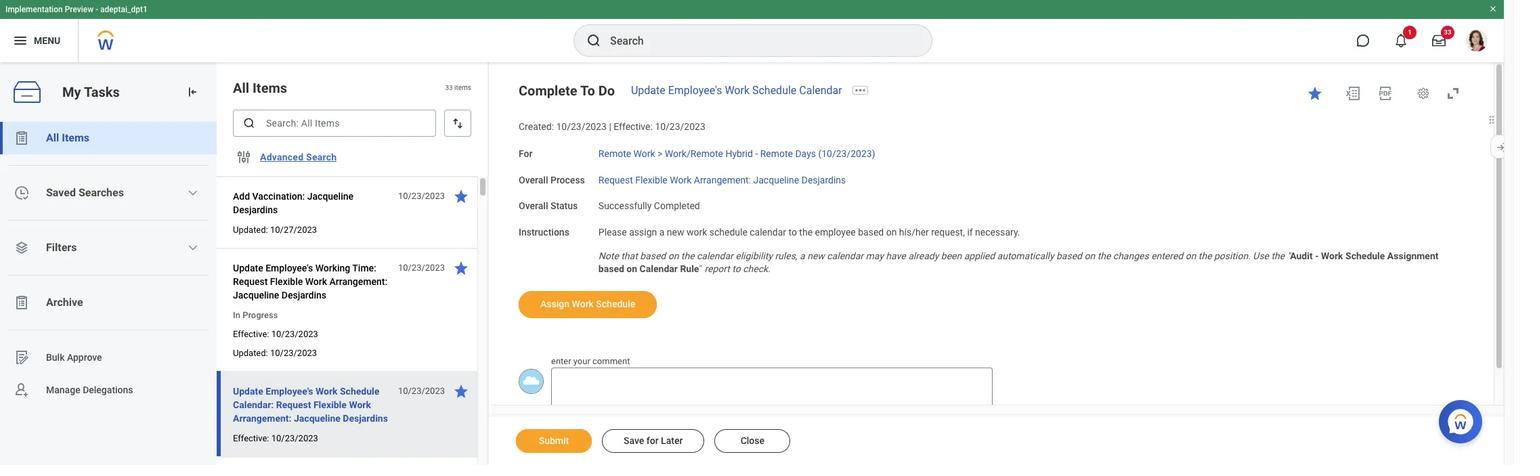 Task type: describe. For each thing, give the bounding box(es) containing it.
update employee's working time: request flexible work arrangement: jacqueline desjardins button
[[233, 260, 391, 303]]

schedule
[[710, 227, 748, 238]]

arrangement: inside update employee's work schedule calendar: request flexible work arrangement: jacqueline desjardins
[[233, 413, 292, 424]]

assign work schedule
[[540, 299, 635, 310]]

on right entered
[[1186, 250, 1196, 261]]

1 remote from the left
[[599, 148, 631, 159]]

approve
[[67, 352, 102, 363]]

the right use
[[1271, 250, 1285, 261]]

saved searches
[[46, 186, 124, 199]]

employee's for update employee's work schedule calendar: request flexible work arrangement: jacqueline desjardins
[[266, 386, 313, 397]]

all inside button
[[46, 131, 59, 144]]

successfully completed
[[599, 201, 700, 211]]

calendar inside audit - work schedule assignment based on calendar rule
[[640, 263, 678, 274]]

chevron down image for saved searches
[[188, 188, 199, 198]]

.
[[768, 263, 771, 274]]

on right that
[[668, 250, 679, 261]]

bulk
[[46, 352, 65, 363]]

- inside remote work > work/remote hybrid - remote days (10/23/2023) link
[[755, 148, 758, 159]]

add
[[233, 191, 250, 202]]

1 effective: 10/23/2023 from the top
[[233, 329, 318, 339]]

saved searches button
[[0, 177, 217, 209]]

created:
[[519, 121, 554, 132]]

assign
[[540, 299, 570, 310]]

10/27/2023
[[270, 225, 317, 235]]

entered
[[1151, 250, 1183, 261]]

progress
[[243, 310, 278, 320]]

desjardins inside the add vaccination: jacqueline desjardins
[[233, 205, 278, 215]]

days
[[795, 148, 816, 159]]

automatically
[[997, 250, 1054, 261]]

arrangement: inside update employee's working time: request flexible work arrangement: jacqueline desjardins
[[329, 276, 387, 287]]

gear image
[[1417, 87, 1430, 100]]

note
[[599, 250, 619, 261]]

please
[[599, 227, 627, 238]]

created: 10/23/2023 | effective: 10/23/2023
[[519, 121, 706, 132]]

export to excel image
[[1345, 85, 1361, 102]]

fullscreen image
[[1445, 85, 1461, 102]]

jacqueline inside update employee's working time: request flexible work arrangement: jacqueline desjardins
[[233, 290, 279, 301]]

schedule for update employee's work schedule calendar
[[752, 84, 797, 97]]

the left employee
[[799, 227, 813, 238]]

1 vertical spatial new
[[807, 250, 825, 261]]

(10/23/2023)
[[818, 148, 875, 159]]

remote work > work/remote hybrid - remote days (10/23/2023) link
[[599, 145, 875, 159]]

been
[[941, 250, 962, 261]]

on left changes
[[1085, 250, 1095, 261]]

overall status
[[519, 201, 578, 211]]

employee
[[815, 227, 856, 238]]

0 horizontal spatial new
[[667, 227, 684, 238]]

request,
[[931, 227, 965, 238]]

work inside audit - work schedule assignment based on calendar rule
[[1321, 250, 1343, 261]]

use
[[1253, 250, 1269, 261]]

close
[[741, 435, 765, 446]]

complete
[[519, 83, 577, 99]]

menu
[[34, 35, 60, 46]]

profile logan mcneil image
[[1466, 30, 1488, 54]]

schedule for audit - work schedule assignment based on calendar rule
[[1346, 250, 1385, 261]]

bulk approve
[[46, 352, 102, 363]]

advanced search button
[[255, 144, 342, 171]]

instructions
[[519, 227, 569, 238]]

enter your comment text field
[[551, 367, 993, 411]]

overall for overall process
[[519, 174, 548, 185]]

overall process
[[519, 174, 585, 185]]

menu button
[[0, 19, 78, 62]]

search
[[306, 152, 337, 163]]

0 horizontal spatial to
[[732, 263, 741, 274]]

0 vertical spatial star image
[[1307, 85, 1323, 102]]

save
[[624, 435, 644, 446]]

rules,
[[775, 250, 798, 261]]

1 button
[[1386, 26, 1417, 56]]

necessary.
[[975, 227, 1020, 238]]

perspective image
[[14, 240, 30, 256]]

close button
[[715, 429, 791, 453]]

chevron down image for filters
[[188, 242, 199, 253]]

desjardins inside update employee's work schedule calendar: request flexible work arrangement: jacqueline desjardins
[[343, 413, 388, 424]]

assignment
[[1388, 250, 1439, 261]]

based right automatically
[[1056, 250, 1082, 261]]

on left his/her
[[886, 227, 897, 238]]

my
[[62, 84, 81, 100]]

flexible inside request flexible work arrangement: jacqueline desjardins link
[[635, 174, 668, 185]]

update employee's work schedule calendar link
[[631, 84, 842, 97]]

applied
[[964, 250, 995, 261]]

bulk approve link
[[0, 341, 217, 374]]

updated: 10/23/2023
[[233, 348, 317, 358]]

33 items
[[445, 84, 471, 92]]

close environment banner image
[[1489, 5, 1497, 13]]

submit
[[539, 435, 569, 446]]

sort image
[[451, 116, 465, 130]]

do
[[598, 83, 615, 99]]

in progress
[[233, 310, 278, 320]]

based up may
[[858, 227, 884, 238]]

assign
[[629, 227, 657, 238]]

the left position.
[[1199, 250, 1212, 261]]

user plus image
[[14, 382, 30, 398]]

0 vertical spatial to
[[789, 227, 797, 238]]

check
[[743, 263, 768, 274]]

work
[[687, 227, 707, 238]]

vaccination:
[[252, 191, 305, 202]]

save for later
[[624, 435, 683, 446]]

request inside update employee's work schedule calendar: request flexible work arrangement: jacqueline desjardins
[[276, 400, 311, 410]]

status
[[551, 201, 578, 211]]

work inside update employee's working time: request flexible work arrangement: jacqueline desjardins
[[305, 276, 327, 287]]

changes
[[1113, 250, 1149, 261]]

2 horizontal spatial request
[[599, 174, 633, 185]]

request flexible work arrangement: jacqueline desjardins
[[599, 174, 846, 185]]

enter your comment
[[551, 356, 630, 366]]

assign work schedule button
[[519, 291, 657, 319]]

process
[[551, 174, 585, 185]]

filters button
[[0, 232, 217, 264]]

manage delegations link
[[0, 374, 217, 406]]

hybrid
[[726, 148, 753, 159]]

star image for add vaccination: jacqueline desjardins
[[453, 188, 469, 205]]

the up rule in the bottom of the page
[[681, 250, 695, 261]]

implementation preview -   adeptai_dpt1
[[5, 5, 148, 14]]

|
[[609, 121, 611, 132]]

calendar:
[[233, 400, 274, 410]]



Task type: vqa. For each thing, say whether or not it's contained in the screenshot.
" report to check .
yes



Task type: locate. For each thing, give the bounding box(es) containing it.
- right preview
[[96, 5, 98, 14]]

implementation
[[5, 5, 63, 14]]

1 vertical spatial all
[[46, 131, 59, 144]]

0 vertical spatial arrangement:
[[694, 174, 751, 185]]

0 vertical spatial "
[[1287, 250, 1290, 261]]

employee's for update employee's working time: request flexible work arrangement: jacqueline desjardins
[[266, 263, 313, 274]]

calendar up report
[[697, 250, 733, 261]]

0 vertical spatial items
[[253, 80, 287, 96]]

2 vertical spatial arrangement:
[[233, 413, 292, 424]]

arrangement:
[[694, 174, 751, 185], [329, 276, 387, 287], [233, 413, 292, 424]]

0 horizontal spatial all
[[46, 131, 59, 144]]

jacqueline inside request flexible work arrangement: jacqueline desjardins link
[[753, 174, 799, 185]]

inbox large image
[[1432, 34, 1446, 47]]

0 vertical spatial all
[[233, 80, 249, 96]]

1 vertical spatial star image
[[453, 188, 469, 205]]

all up saved
[[46, 131, 59, 144]]

- right "audit"
[[1315, 250, 1319, 261]]

1 horizontal spatial new
[[807, 250, 825, 261]]

" right use
[[1287, 250, 1290, 261]]

0 vertical spatial employee's
[[668, 84, 722, 97]]

" report to check .
[[699, 263, 771, 274]]

list
[[0, 122, 217, 406]]

2 vertical spatial request
[[276, 400, 311, 410]]

items inside the all items button
[[62, 131, 89, 144]]

1 horizontal spatial arrangement:
[[329, 276, 387, 287]]

clipboard image left archive
[[14, 295, 30, 311]]

add vaccination: jacqueline desjardins
[[233, 191, 354, 215]]

advanced
[[260, 152, 304, 163]]

1 horizontal spatial to
[[789, 227, 797, 238]]

add vaccination: jacqueline desjardins button
[[233, 188, 391, 218]]

" left report
[[699, 263, 702, 274]]

remote
[[599, 148, 631, 159], [760, 148, 793, 159]]

10/23/2023
[[556, 121, 607, 132], [655, 121, 706, 132], [398, 191, 445, 201], [398, 263, 445, 273], [271, 329, 318, 339], [270, 348, 317, 358], [398, 386, 445, 396], [271, 433, 318, 444]]

update right do
[[631, 84, 666, 97]]

request flexible work arrangement: jacqueline desjardins link
[[599, 172, 846, 185]]

flexible inside update employee's working time: request flexible work arrangement: jacqueline desjardins
[[270, 276, 303, 287]]

update inside update employee's working time: request flexible work arrangement: jacqueline desjardins
[[233, 263, 263, 274]]

to up rules,
[[789, 227, 797, 238]]

0 vertical spatial request
[[599, 174, 633, 185]]

1 updated: from the top
[[233, 225, 268, 235]]

remote left the days
[[760, 148, 793, 159]]

1 vertical spatial calendar
[[640, 263, 678, 274]]

clipboard image
[[14, 130, 30, 146], [14, 295, 30, 311]]

schedule inside button
[[596, 299, 635, 310]]

effective: 10/23/2023 up the updated: 10/23/2023
[[233, 329, 318, 339]]

1 chevron down image from the top
[[188, 188, 199, 198]]

new
[[667, 227, 684, 238], [807, 250, 825, 261]]

updated:
[[233, 225, 268, 235], [233, 348, 268, 358]]

1 vertical spatial effective: 10/23/2023
[[233, 433, 318, 444]]

1 vertical spatial to
[[732, 263, 741, 274]]

2 overall from the top
[[519, 201, 548, 211]]

update employee's work schedule calendar
[[631, 84, 842, 97]]

1 horizontal spatial -
[[755, 148, 758, 159]]

request right calendar:
[[276, 400, 311, 410]]

menu banner
[[0, 0, 1504, 62]]

2 horizontal spatial -
[[1315, 250, 1319, 261]]

1 vertical spatial updated:
[[233, 348, 268, 358]]

0 vertical spatial clipboard image
[[14, 130, 30, 146]]

later
[[661, 435, 683, 446]]

request up successfully
[[599, 174, 633, 185]]

items
[[454, 84, 471, 92]]

0 horizontal spatial items
[[62, 131, 89, 144]]

chevron down image
[[188, 188, 199, 198], [188, 242, 199, 253]]

rename image
[[14, 349, 30, 366]]

0 horizontal spatial flexible
[[270, 276, 303, 287]]

employee's up calendar:
[[266, 386, 313, 397]]

clipboard image inside archive 'button'
[[14, 295, 30, 311]]

filters
[[46, 241, 77, 254]]

updated: for updated: 10/23/2023
[[233, 348, 268, 358]]

1 vertical spatial all items
[[46, 131, 89, 144]]

1 horizontal spatial "
[[1287, 250, 1290, 261]]

all right transformation import image
[[233, 80, 249, 96]]

jacqueline
[[753, 174, 799, 185], [307, 191, 354, 202], [233, 290, 279, 301], [294, 413, 341, 424]]

chevron down image inside saved searches dropdown button
[[188, 188, 199, 198]]

1 horizontal spatial request
[[276, 400, 311, 410]]

successfully
[[599, 201, 652, 211]]

1 vertical spatial update
[[233, 263, 263, 274]]

overall for overall status
[[519, 201, 548, 211]]

update up calendar:
[[233, 386, 263, 397]]

1 vertical spatial items
[[62, 131, 89, 144]]

arrangement: down calendar:
[[233, 413, 292, 424]]

star image
[[1307, 85, 1323, 102], [453, 188, 469, 205], [453, 383, 469, 400]]

1 horizontal spatial items
[[253, 80, 287, 96]]

arrangement: down time:
[[329, 276, 387, 287]]

33 left profile logan mcneil icon
[[1444, 28, 1452, 36]]

based down note at bottom left
[[599, 263, 624, 274]]

update employee's work schedule calendar: request flexible work arrangement: jacqueline desjardins button
[[233, 383, 391, 427]]

0 vertical spatial update
[[631, 84, 666, 97]]

remote work > work/remote hybrid - remote days (10/23/2023)
[[599, 148, 875, 159]]

2 vertical spatial star image
[[453, 383, 469, 400]]

transformation import image
[[186, 85, 199, 99]]

for
[[647, 435, 659, 446]]

1 horizontal spatial search image
[[586, 33, 602, 49]]

calendar up the days
[[799, 84, 842, 97]]

0 horizontal spatial request
[[233, 276, 268, 287]]

1 horizontal spatial 33
[[1444, 28, 1452, 36]]

effective: down the in progress
[[233, 329, 269, 339]]

based right that
[[640, 250, 666, 261]]

0 vertical spatial 33
[[1444, 28, 1452, 36]]

0 horizontal spatial 33
[[445, 84, 453, 92]]

updated: for updated: 10/27/2023
[[233, 225, 268, 235]]

clipboard image for all items
[[14, 130, 30, 146]]

1 vertical spatial search image
[[242, 116, 256, 130]]

2 vertical spatial flexible
[[314, 400, 347, 410]]

1 horizontal spatial all
[[233, 80, 249, 96]]

new left "work"
[[667, 227, 684, 238]]

my tasks element
[[0, 62, 217, 465]]

effective: right |
[[614, 121, 653, 132]]

justify image
[[12, 33, 28, 49]]

work inside button
[[572, 299, 594, 310]]

0 vertical spatial a
[[659, 227, 665, 238]]

desjardins
[[802, 174, 846, 185], [233, 205, 278, 215], [282, 290, 326, 301], [343, 413, 388, 424]]

request
[[599, 174, 633, 185], [233, 276, 268, 287], [276, 400, 311, 410]]

overall
[[519, 174, 548, 185], [519, 201, 548, 211]]

1 vertical spatial a
[[800, 250, 805, 261]]

items inside item list "element"
[[253, 80, 287, 96]]

search image up to
[[586, 33, 602, 49]]

effective: down calendar:
[[233, 433, 269, 444]]

to left check
[[732, 263, 741, 274]]

searches
[[79, 186, 124, 199]]

1 vertical spatial 33
[[445, 84, 453, 92]]

33 for 33 items
[[445, 84, 453, 92]]

0 vertical spatial new
[[667, 227, 684, 238]]

clipboard image up clock check image
[[14, 130, 30, 146]]

0 vertical spatial flexible
[[635, 174, 668, 185]]

0 horizontal spatial calendar
[[640, 263, 678, 274]]

all items inside item list "element"
[[233, 80, 287, 96]]

overall up instructions
[[519, 201, 548, 211]]

0 vertical spatial search image
[[586, 33, 602, 49]]

calendar up eligibility
[[750, 227, 786, 238]]

view printable version (pdf) image
[[1377, 85, 1394, 102]]

tasks
[[84, 84, 120, 100]]

33 left items
[[445, 84, 453, 92]]

update
[[631, 84, 666, 97], [233, 263, 263, 274], [233, 386, 263, 397]]

desjardins inside update employee's working time: request flexible work arrangement: jacqueline desjardins
[[282, 290, 326, 301]]

my tasks
[[62, 84, 120, 100]]

schedule inside update employee's work schedule calendar: request flexible work arrangement: jacqueline desjardins
[[340, 386, 379, 397]]

clipboard image inside the all items button
[[14, 130, 30, 146]]

0 horizontal spatial search image
[[242, 116, 256, 130]]

1 horizontal spatial a
[[800, 250, 805, 261]]

adeptai_dpt1
[[100, 5, 148, 14]]

0 vertical spatial effective: 10/23/2023
[[233, 329, 318, 339]]

all
[[233, 80, 249, 96], [46, 131, 59, 144]]

update for update employee's working time: request flexible work arrangement: jacqueline desjardins
[[233, 263, 263, 274]]

overall status element
[[599, 192, 700, 213]]

all inside item list "element"
[[233, 80, 249, 96]]

have
[[886, 250, 906, 261]]

0 vertical spatial -
[[96, 5, 98, 14]]

schedule inside audit - work schedule assignment based on calendar rule
[[1346, 250, 1385, 261]]

configure image
[[236, 149, 252, 165]]

calendar
[[750, 227, 786, 238], [697, 250, 733, 261], [827, 250, 863, 261]]

0 vertical spatial overall
[[519, 174, 548, 185]]

employee's up work/remote
[[668, 84, 722, 97]]

advanced search
[[260, 152, 337, 163]]

employee's inside update employee's working time: request flexible work arrangement: jacqueline desjardins
[[266, 263, 313, 274]]

flexible
[[635, 174, 668, 185], [270, 276, 303, 287], [314, 400, 347, 410]]

0 horizontal spatial calendar
[[697, 250, 733, 261]]

0 vertical spatial calendar
[[799, 84, 842, 97]]

search image up the configure icon
[[242, 116, 256, 130]]

clipboard image for archive
[[14, 295, 30, 311]]

notifications large image
[[1394, 34, 1408, 47]]

items
[[253, 80, 287, 96], [62, 131, 89, 144]]

0 horizontal spatial "
[[699, 263, 702, 274]]

updated: 10/27/2023
[[233, 225, 317, 235]]

1 vertical spatial "
[[699, 263, 702, 274]]

eligibility
[[736, 250, 773, 261]]

0 vertical spatial updated:
[[233, 225, 268, 235]]

0 vertical spatial all items
[[233, 80, 287, 96]]

action bar region
[[489, 416, 1504, 465]]

clock check image
[[14, 185, 30, 201]]

employee's inside update employee's work schedule calendar: request flexible work arrangement: jacqueline desjardins
[[266, 386, 313, 397]]

working
[[315, 263, 350, 274]]

33 inside item list "element"
[[445, 84, 453, 92]]

already
[[908, 250, 939, 261]]

based inside audit - work schedule assignment based on calendar rule
[[599, 263, 624, 274]]

note that based on the calendar eligibility rules, a new calendar may have already been applied automatically based on the changes entered on the position. use the "
[[599, 250, 1290, 261]]

0 horizontal spatial a
[[659, 227, 665, 238]]

0 horizontal spatial remote
[[599, 148, 631, 159]]

may
[[866, 250, 884, 261]]

if
[[967, 227, 973, 238]]

0 horizontal spatial arrangement:
[[233, 413, 292, 424]]

2 remote from the left
[[760, 148, 793, 159]]

please assign a new work schedule calendar to the employee based on his/her request, if necessary.
[[599, 227, 1020, 238]]

1 overall from the top
[[519, 174, 548, 185]]

2 horizontal spatial flexible
[[635, 174, 668, 185]]

overall down for
[[519, 174, 548, 185]]

1 vertical spatial -
[[755, 148, 758, 159]]

new down please assign a new work schedule calendar to the employee based on his/her request, if necessary.
[[807, 250, 825, 261]]

1 vertical spatial arrangement:
[[329, 276, 387, 287]]

2 updated: from the top
[[233, 348, 268, 358]]

schedule
[[752, 84, 797, 97], [1346, 250, 1385, 261], [596, 299, 635, 310], [340, 386, 379, 397]]

calendar left rule in the bottom of the page
[[640, 263, 678, 274]]

on inside audit - work schedule assignment based on calendar rule
[[627, 263, 637, 274]]

enter
[[551, 356, 571, 366]]

jacqueline inside update employee's work schedule calendar: request flexible work arrangement: jacqueline desjardins
[[294, 413, 341, 424]]

2 vertical spatial update
[[233, 386, 263, 397]]

1 vertical spatial chevron down image
[[188, 242, 199, 253]]

effective: 10/23/2023 down calendar:
[[233, 433, 318, 444]]

a right rules,
[[800, 250, 805, 261]]

save for later button
[[602, 429, 705, 453]]

1 vertical spatial request
[[233, 276, 268, 287]]

request inside update employee's working time: request flexible work arrangement: jacqueline desjardins
[[233, 276, 268, 287]]

1 horizontal spatial calendar
[[799, 84, 842, 97]]

2 vertical spatial employee's
[[266, 386, 313, 397]]

audit
[[1290, 250, 1313, 261]]

calendar
[[799, 84, 842, 97], [640, 263, 678, 274]]

2 vertical spatial -
[[1315, 250, 1319, 261]]

update employee's working time: request flexible work arrangement: jacqueline desjardins
[[233, 263, 387, 301]]

33 inside button
[[1444, 28, 1452, 36]]

1 vertical spatial flexible
[[270, 276, 303, 287]]

1 horizontal spatial all items
[[233, 80, 287, 96]]

calendar down employee
[[827, 250, 863, 261]]

schedule for update employee's work schedule calendar: request flexible work arrangement: jacqueline desjardins
[[340, 386, 379, 397]]

manage delegations
[[46, 384, 133, 395]]

1 clipboard image from the top
[[14, 130, 30, 146]]

star image for update employee's work schedule calendar: request flexible work arrangement: jacqueline desjardins
[[453, 383, 469, 400]]

for
[[519, 148, 533, 159]]

complete to do
[[519, 83, 615, 99]]

request up the in progress
[[233, 276, 268, 287]]

on down that
[[627, 263, 637, 274]]

star image
[[453, 260, 469, 276]]

0 horizontal spatial all items
[[46, 131, 89, 144]]

a right assign
[[659, 227, 665, 238]]

that
[[621, 250, 638, 261]]

the left changes
[[1098, 250, 1111, 261]]

flexible inside update employee's work schedule calendar: request flexible work arrangement: jacqueline desjardins
[[314, 400, 347, 410]]

delegations
[[83, 384, 133, 395]]

manage
[[46, 384, 80, 395]]

- right hybrid
[[755, 148, 758, 159]]

employee's
[[668, 84, 722, 97], [266, 263, 313, 274], [266, 386, 313, 397]]

all items inside button
[[46, 131, 89, 144]]

2 effective: 10/23/2023 from the top
[[233, 433, 318, 444]]

comment
[[593, 356, 630, 366]]

update inside update employee's work schedule calendar: request flexible work arrangement: jacqueline desjardins
[[233, 386, 263, 397]]

jacqueline inside the add vaccination: jacqueline desjardins
[[307, 191, 354, 202]]

to
[[789, 227, 797, 238], [732, 263, 741, 274]]

1 horizontal spatial flexible
[[314, 400, 347, 410]]

employee's down 10/27/2023
[[266, 263, 313, 274]]

time:
[[352, 263, 376, 274]]

arrangement: down remote work > work/remote hybrid - remote days (10/23/2023)
[[694, 174, 751, 185]]

- inside menu banner
[[96, 5, 98, 14]]

remote down created: 10/23/2023 | effective: 10/23/2023
[[599, 148, 631, 159]]

1 vertical spatial effective:
[[233, 329, 269, 339]]

update down updated: 10/27/2023
[[233, 263, 263, 274]]

list containing all items
[[0, 122, 217, 406]]

saved
[[46, 186, 76, 199]]

Search Workday  search field
[[610, 26, 904, 56]]

1 horizontal spatial calendar
[[750, 227, 786, 238]]

2 vertical spatial effective:
[[233, 433, 269, 444]]

2 horizontal spatial calendar
[[827, 250, 863, 261]]

preview
[[65, 5, 94, 14]]

updated: down the in progress
[[233, 348, 268, 358]]

audit - work schedule assignment based on calendar rule
[[599, 250, 1441, 274]]

search image
[[586, 33, 602, 49], [242, 116, 256, 130]]

0 vertical spatial chevron down image
[[188, 188, 199, 198]]

0 horizontal spatial -
[[96, 5, 98, 14]]

- inside audit - work schedule assignment based on calendar rule
[[1315, 250, 1319, 261]]

1 vertical spatial clipboard image
[[14, 295, 30, 311]]

update for update employee's work schedule calendar: request flexible work arrangement: jacqueline desjardins
[[233, 386, 263, 397]]

all items
[[233, 80, 287, 96], [46, 131, 89, 144]]

on
[[886, 227, 897, 238], [668, 250, 679, 261], [1085, 250, 1095, 261], [1186, 250, 1196, 261], [627, 263, 637, 274]]

2 horizontal spatial arrangement:
[[694, 174, 751, 185]]

Search: All Items text field
[[233, 110, 436, 137]]

1 vertical spatial overall
[[519, 201, 548, 211]]

0 vertical spatial effective:
[[614, 121, 653, 132]]

completed
[[654, 201, 700, 211]]

1 horizontal spatial remote
[[760, 148, 793, 159]]

>
[[658, 148, 663, 159]]

item list element
[[217, 62, 489, 465]]

work/remote
[[665, 148, 723, 159]]

2 chevron down image from the top
[[188, 242, 199, 253]]

updated: down 'add'
[[233, 225, 268, 235]]

update for update employee's work schedule calendar
[[631, 84, 666, 97]]

position.
[[1214, 250, 1251, 261]]

employee's for update employee's work schedule calendar
[[668, 84, 722, 97]]

33 for 33
[[1444, 28, 1452, 36]]

2 clipboard image from the top
[[14, 295, 30, 311]]

1 vertical spatial employee's
[[266, 263, 313, 274]]

report
[[705, 263, 730, 274]]

"
[[1287, 250, 1290, 261], [699, 263, 702, 274]]



